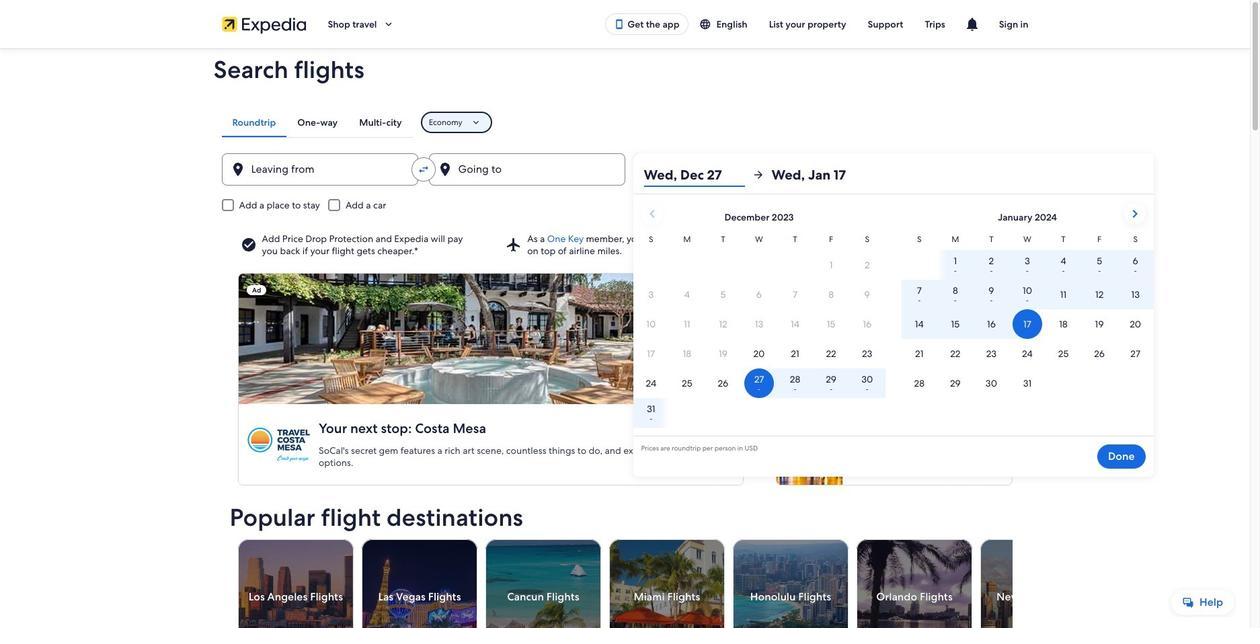 Task type: vqa. For each thing, say whether or not it's contained in the screenshot.
Orlando Flights image at right
yes



Task type: describe. For each thing, give the bounding box(es) containing it.
shop travel image
[[383, 18, 395, 30]]

las vegas flights image
[[362, 540, 477, 628]]

miami flights image
[[609, 540, 725, 628]]

los angeles flights image
[[238, 540, 354, 628]]

expedia logo image
[[222, 15, 307, 34]]

popular flight destinations region
[[222, 505, 1096, 628]]

next image
[[1005, 589, 1021, 606]]

next month image
[[1127, 206, 1144, 222]]

new york flights image
[[981, 540, 1096, 628]]



Task type: locate. For each thing, give the bounding box(es) containing it.
previous image
[[230, 589, 246, 606]]

previous month image
[[644, 206, 660, 222]]

tab list
[[222, 108, 413, 137]]

small image
[[699, 18, 717, 30]]

orlando flights image
[[857, 540, 973, 628]]

swap origin and destination values image
[[418, 164, 430, 176]]

cancun flights image
[[485, 540, 601, 628]]

communication center icon image
[[965, 16, 981, 32]]

honolulu flights image
[[733, 540, 849, 628]]

main content
[[0, 48, 1251, 628]]

download the app button image
[[614, 19, 625, 30]]



